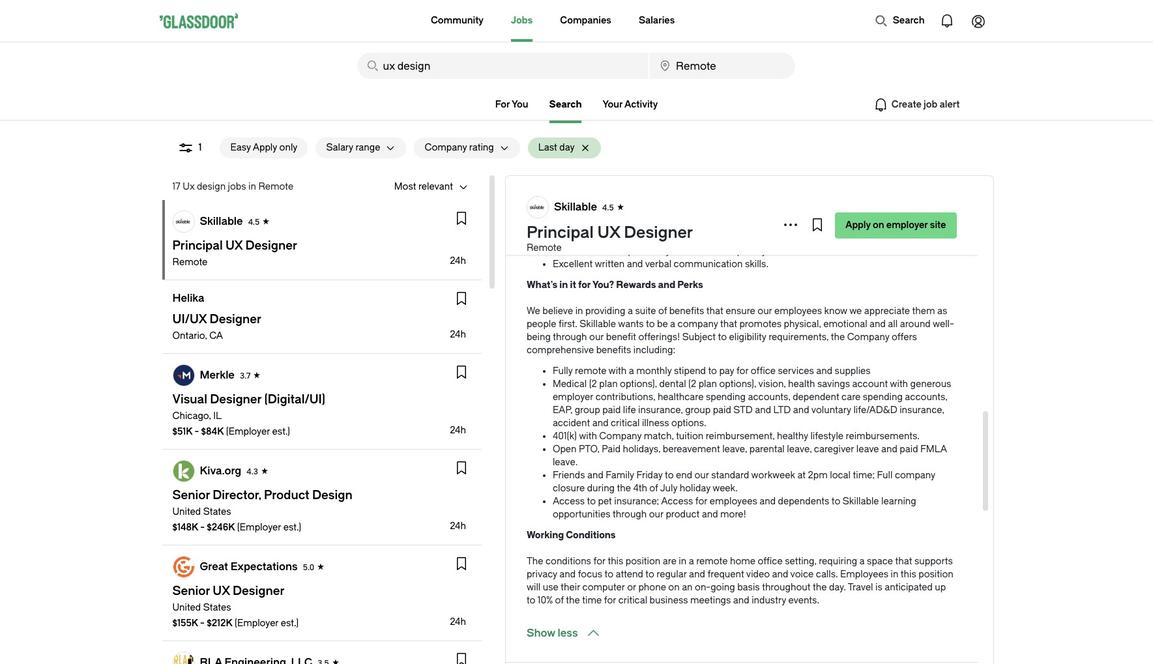 Task type: locate. For each thing, give the bounding box(es) containing it.
in up first. in the top of the page
[[576, 306, 583, 317]]

- inside united states $148k - $246k (employer est.)
[[200, 522, 205, 533]]

to down willingness
[[629, 207, 638, 218]]

company right full
[[895, 470, 936, 481]]

2 horizontal spatial remote
[[527, 243, 562, 254]]

1 united from the top
[[172, 507, 201, 518]]

1 options), from the left
[[620, 379, 657, 390]]

insurance, up illness
[[638, 405, 683, 416]]

(employer inside united states $148k - $246k (employer est.)
[[237, 522, 281, 533]]

1 vertical spatial 4.5
[[248, 218, 260, 227]]

1 leave, from the left
[[723, 444, 748, 455]]

strong
[[553, 233, 583, 244]]

2 vertical spatial -
[[200, 618, 205, 629]]

1 vertical spatial critical
[[619, 595, 648, 606]]

1 vertical spatial company
[[895, 470, 936, 481]]

0 horizontal spatial none field
[[357, 53, 649, 79]]

and/or
[[553, 181, 581, 192]]

last day button
[[528, 138, 575, 158]]

our down insurance;
[[649, 509, 664, 520]]

1 horizontal spatial ux
[[821, 220, 834, 231]]

remote inside fully remote with a monthly stipend to pay for office services and supplies medical (2 plan options), dental (2 plan options), vision, health savings account with generous employer contributions, healthcare spending accounts, dependent care spending accounts, eap, group paid life insurance, group paid std and ltd and voluntary life/ad&d insurance, accident and critical illness options. 401(k) with company match, tuition reimbursement, healthy lifestyle reimbursements. open pto, paid holidays, bereavement leave, parental leave, caregiver leave and paid fmla leave. friends and family friday to end our standard workweek at 2pm local time; full company closure during the 4th of july holiday week. access to pet insurance; access for employees and dependents to skillable learning opportunities through our product and more!
[[575, 366, 607, 377]]

at inside experience and understanding of learning management systems (lms), content creation, and/or content delivery systems highly desired. ability and willingness to participate in multiple technical projects concurrently. desire and ability to work at a fast pace. desire to engage with customers/users as needed to perform ux research as needed strong attention to detail able to think independently to resolve complex system issues. excellent written and verbal communication skills.
[[663, 207, 671, 218]]

1 needed from the left
[[737, 220, 770, 231]]

0 vertical spatial content
[[870, 168, 903, 179]]

paid left life
[[603, 405, 621, 416]]

0 vertical spatial united
[[172, 507, 201, 518]]

1 access from the left
[[553, 496, 585, 507]]

united up $155k
[[172, 603, 201, 614]]

1 vertical spatial on
[[669, 582, 680, 593]]

leave, down reimbursement,
[[723, 444, 748, 455]]

1 none field from the left
[[357, 53, 649, 79]]

0 vertical spatial states
[[203, 507, 231, 518]]

to right subject
[[718, 332, 727, 343]]

privacy
[[527, 569, 557, 580]]

0 vertical spatial on
[[873, 220, 885, 231]]

health
[[788, 379, 815, 390]]

states for kiva.org
[[203, 507, 231, 518]]

your activity link
[[603, 99, 658, 110]]

parental
[[750, 444, 785, 455]]

0 horizontal spatial skillable logo image
[[173, 211, 194, 232]]

community
[[431, 15, 484, 26]]

2 vertical spatial est.)
[[281, 618, 299, 629]]

0 horizontal spatial at
[[663, 207, 671, 218]]

remote right jobs
[[259, 181, 294, 192]]

(employer right $84k
[[226, 426, 270, 438]]

group up options.
[[685, 405, 711, 416]]

2 vertical spatial (employer
[[235, 618, 279, 629]]

options), down the pay
[[720, 379, 757, 390]]

2 states from the top
[[203, 603, 231, 614]]

holidays,
[[623, 444, 661, 455]]

and down basis on the right
[[734, 595, 750, 606]]

the down family
[[617, 483, 631, 494]]

0 horizontal spatial benefits
[[597, 345, 632, 356]]

remote down principal
[[527, 243, 562, 254]]

2 vertical spatial that
[[896, 556, 913, 567]]

skillable logo image
[[527, 197, 548, 218], [173, 211, 194, 232]]

needed left the site
[[889, 220, 921, 231]]

employees up physical,
[[775, 306, 822, 317]]

company down emotional
[[848, 332, 890, 343]]

you
[[512, 99, 529, 110]]

options.
[[672, 418, 707, 429]]

with up contributions,
[[609, 366, 627, 377]]

0 horizontal spatial leave,
[[723, 444, 748, 455]]

0 vertical spatial benefits
[[670, 306, 705, 317]]

1 horizontal spatial apply
[[846, 220, 871, 231]]

company
[[678, 319, 718, 330], [895, 470, 936, 481]]

company inside popup button
[[425, 142, 467, 153]]

space
[[867, 556, 893, 567]]

est.) inside chicago, il $51k - $84k (employer est.)
[[272, 426, 290, 438]]

1 vertical spatial company
[[848, 332, 890, 343]]

2 horizontal spatial as
[[938, 306, 948, 317]]

search inside button
[[893, 15, 925, 26]]

critical inside fully remote with a monthly stipend to pay for office services and supplies medical (2 plan options), dental (2 plan options), vision, health savings account with generous employer contributions, healthcare spending accounts, dependent care spending accounts, eap, group paid life insurance, group paid std and ltd and voluntary life/ad&d insurance, accident and critical illness options. 401(k) with company match, tuition reimbursement, healthy lifestyle reimbursements. open pto, paid holidays, bereavement leave, parental leave, caregiver leave and paid fmla leave. friends and family friday to end our standard workweek at 2pm local time; full company closure during the 4th of july holiday week. access to pet insurance; access for employees and dependents to skillable learning opportunities through our product and more!
[[611, 418, 640, 429]]

0 horizontal spatial this
[[608, 556, 624, 567]]

through down insurance;
[[613, 509, 647, 520]]

1 horizontal spatial (2
[[689, 379, 697, 390]]

1 horizontal spatial employer
[[887, 220, 928, 231]]

2 none field from the left
[[650, 53, 795, 79]]

believe
[[543, 306, 573, 317]]

care
[[842, 392, 861, 403]]

jobs
[[228, 181, 246, 192]]

ux right the perform
[[821, 220, 834, 231]]

(2 down stipend
[[689, 379, 697, 390]]

range
[[356, 142, 380, 153]]

eap,
[[553, 405, 573, 416]]

of up be
[[659, 306, 667, 317]]

to left be
[[646, 319, 655, 330]]

content right the (lms),
[[870, 168, 903, 179]]

that left ensure
[[707, 306, 724, 317]]

benefits down perks
[[670, 306, 705, 317]]

basis
[[738, 582, 760, 593]]

merkle logo image
[[173, 365, 194, 386]]

monthly
[[637, 366, 672, 377]]

workweek
[[752, 470, 796, 481]]

0 vertical spatial est.)
[[272, 426, 290, 438]]

(employer right $212k
[[235, 618, 279, 629]]

1 vertical spatial content
[[583, 181, 617, 192]]

ca
[[209, 331, 223, 342]]

plan
[[599, 379, 618, 390], [699, 379, 717, 390]]

a up employees
[[860, 556, 865, 567]]

5.0
[[303, 563, 315, 573]]

resolve
[[684, 246, 715, 257]]

physical,
[[784, 319, 821, 330]]

and up paid at the bottom right of the page
[[593, 418, 609, 429]]

2 vertical spatial company
[[600, 431, 642, 442]]

1 horizontal spatial company
[[895, 470, 936, 481]]

0 vertical spatial employer
[[887, 220, 928, 231]]

employer left the site
[[887, 220, 928, 231]]

0 horizontal spatial apply
[[253, 142, 277, 153]]

company left rating
[[425, 142, 467, 153]]

emotional
[[824, 319, 868, 330]]

principal ux designer remote
[[527, 224, 693, 254]]

united inside united states $148k - $246k (employer est.)
[[172, 507, 201, 518]]

your activity
[[603, 99, 658, 110]]

remote inside principal ux designer remote
[[527, 243, 562, 254]]

skillable logo image down ux
[[173, 211, 194, 232]]

(employer inside chicago, il $51k - $84k (employer est.)
[[226, 426, 270, 438]]

that right space
[[896, 556, 913, 567]]

as right research
[[876, 220, 886, 231]]

1 horizontal spatial company
[[600, 431, 642, 442]]

end
[[676, 470, 693, 481]]

1 horizontal spatial needed
[[889, 220, 921, 231]]

il
[[213, 411, 222, 422]]

0 horizontal spatial through
[[553, 332, 587, 343]]

people
[[527, 319, 557, 330]]

united states $148k - $246k (employer est.)
[[172, 507, 301, 533]]

1 horizontal spatial remote
[[259, 181, 294, 192]]

at right work
[[663, 207, 671, 218]]

- inside the "united states $155k - $212k (employer est.)"
[[200, 618, 205, 629]]

in up anticipated
[[891, 569, 899, 580]]

employees up "more!"
[[710, 496, 758, 507]]

insurance,
[[638, 405, 683, 416], [900, 405, 945, 416]]

only
[[279, 142, 298, 153]]

states up $246k
[[203, 507, 231, 518]]

fully
[[553, 366, 573, 377]]

with right account
[[890, 379, 908, 390]]

excellent
[[553, 259, 593, 270]]

0 horizontal spatial accounts,
[[748, 392, 791, 403]]

0 horizontal spatial insurance,
[[638, 405, 683, 416]]

that inside the conditions for this position are in a remote home office setting, requiring a space that supports privacy and focus to attend to regular and frequent video and voice calls. employees in this position will use their computer or phone on an on-going basis throughout the day. travel is anticipated up to 10% of the time for critical business meetings and industry events.
[[896, 556, 913, 567]]

- for kiva.org
[[200, 522, 205, 533]]

that down ensure
[[721, 319, 738, 330]]

1 vertical spatial search
[[549, 99, 582, 110]]

Search location field
[[650, 53, 795, 79]]

est.) for merkle
[[272, 426, 290, 438]]

phone
[[639, 582, 666, 593]]

0 horizontal spatial search
[[549, 99, 582, 110]]

1 horizontal spatial insurance,
[[900, 405, 945, 416]]

1 horizontal spatial this
[[901, 569, 917, 580]]

through inside fully remote with a monthly stipend to pay for office services and supplies medical (2 plan options), dental (2 plan options), vision, health savings account with generous employer contributions, healthcare spending accounts, dependent care spending accounts, eap, group paid life insurance, group paid std and ltd and voluntary life/ad&d insurance, accident and critical illness options. 401(k) with company match, tuition reimbursement, healthy lifestyle reimbursements. open pto, paid holidays, bereavement leave, parental leave, caregiver leave and paid fmla leave. friends and family friday to end our standard workweek at 2pm local time; full company closure during the 4th of july holiday week. access to pet insurance; access for employees and dependents to skillable learning opportunities through our product and more!
[[613, 509, 647, 520]]

1 (2 from the left
[[589, 379, 597, 390]]

4 24h from the top
[[450, 521, 466, 532]]

0 horizontal spatial employer
[[553, 392, 594, 403]]

of
[[687, 168, 696, 179], [659, 306, 667, 317], [650, 483, 658, 494], [555, 595, 564, 606]]

search link
[[549, 99, 582, 110]]

of inside fully remote with a monthly stipend to pay for office services and supplies medical (2 plan options), dental (2 plan options), vision, health savings account with generous employer contributions, healthcare spending accounts, dependent care spending accounts, eap, group paid life insurance, group paid std and ltd and voluntary life/ad&d insurance, accident and critical illness options. 401(k) with company match, tuition reimbursement, healthy lifestyle reimbursements. open pto, paid holidays, bereavement leave, parental leave, caregiver leave and paid fmla leave. friends and family friday to end our standard workweek at 2pm local time; full company closure during the 4th of july holiday week. access to pet insurance; access for employees and dependents to skillable learning opportunities through our product and more!
[[650, 483, 658, 494]]

1 states from the top
[[203, 507, 231, 518]]

2 vertical spatial remote
[[172, 257, 208, 268]]

1 spending from the left
[[706, 392, 746, 403]]

the down emotional
[[831, 332, 845, 343]]

0 horizontal spatial spending
[[706, 392, 746, 403]]

states inside the "united states $155k - $212k (employer est.)"
[[203, 603, 231, 614]]

5 24h from the top
[[450, 617, 466, 628]]

0 horizontal spatial remote
[[575, 366, 607, 377]]

states inside united states $148k - $246k (employer est.)
[[203, 507, 231, 518]]

access
[[553, 496, 585, 507], [661, 496, 693, 507]]

0 horizontal spatial options),
[[620, 379, 657, 390]]

4.5 up engage
[[603, 203, 614, 213]]

for
[[578, 280, 591, 291], [737, 366, 749, 377], [696, 496, 708, 507], [594, 556, 606, 567], [604, 595, 616, 606]]

employer
[[887, 220, 928, 231], [553, 392, 594, 403]]

this up anticipated
[[901, 569, 917, 580]]

0 vertical spatial through
[[553, 332, 587, 343]]

you?
[[593, 280, 614, 291]]

of right the 10%
[[555, 595, 564, 606]]

1 horizontal spatial group
[[685, 405, 711, 416]]

1 horizontal spatial paid
[[713, 405, 732, 416]]

1 horizontal spatial through
[[613, 509, 647, 520]]

and left the all
[[870, 319, 886, 330]]

0 vertical spatial apply
[[253, 142, 277, 153]]

1 vertical spatial at
[[798, 470, 806, 481]]

skillable down 'providing'
[[580, 319, 616, 330]]

2pm
[[808, 470, 828, 481]]

united inside the "united states $155k - $212k (employer est.)"
[[172, 603, 201, 614]]

0 horizontal spatial (2
[[589, 379, 597, 390]]

rewards
[[616, 280, 656, 291]]

friday
[[637, 470, 663, 481]]

the
[[831, 332, 845, 343], [617, 483, 631, 494], [813, 582, 827, 593], [566, 595, 580, 606]]

desire up strong
[[553, 220, 581, 231]]

critical down or
[[619, 595, 648, 606]]

2 leave, from the left
[[787, 444, 812, 455]]

access up product
[[661, 496, 693, 507]]

as up complex
[[725, 220, 735, 231]]

24h for merkle
[[450, 425, 466, 436]]

1 vertical spatial -
[[200, 522, 205, 533]]

ability
[[602, 207, 627, 218]]

leave, down healthy
[[787, 444, 812, 455]]

est.) inside the "united states $155k - $212k (employer est.)"
[[281, 618, 299, 629]]

est.)
[[272, 426, 290, 438], [283, 522, 301, 533], [281, 618, 299, 629]]

independently
[[610, 246, 671, 257]]

our up promotes
[[758, 306, 772, 317]]

supports
[[915, 556, 953, 567]]

we believe in providing a suite of benefits that ensure our employees know we appreciate them as people first. skillable wants to be a company that promotes physical, emotional and all around well- being through our benefit offerings! subject to eligibility requirements, the company offers comprehensive benefits including:
[[527, 306, 955, 356]]

2 insurance, from the left
[[900, 405, 945, 416]]

savings
[[818, 379, 850, 390]]

3.7
[[240, 372, 251, 381]]

2 group from the left
[[685, 405, 711, 416]]

as up well-
[[938, 306, 948, 317]]

Search keyword field
[[357, 53, 649, 79]]

0 horizontal spatial on
[[669, 582, 680, 593]]

est.) inside united states $148k - $246k (employer est.)
[[283, 522, 301, 533]]

1 horizontal spatial none field
[[650, 53, 795, 79]]

to down the will on the bottom of page
[[527, 595, 536, 606]]

0 vertical spatial office
[[751, 366, 776, 377]]

1 desire from the top
[[553, 207, 581, 218]]

1 horizontal spatial remote
[[697, 556, 728, 567]]

needed down multiple
[[737, 220, 770, 231]]

1 horizontal spatial employees
[[775, 306, 822, 317]]

0 vertical spatial desire
[[553, 207, 581, 218]]

0 horizontal spatial employees
[[710, 496, 758, 507]]

None field
[[357, 53, 649, 79], [650, 53, 795, 79]]

the down calls. on the bottom of the page
[[813, 582, 827, 593]]

1 vertical spatial remote
[[527, 243, 562, 254]]

1 horizontal spatial on
[[873, 220, 885, 231]]

concurrently.
[[836, 194, 892, 205]]

1 horizontal spatial access
[[661, 496, 693, 507]]

states
[[203, 507, 231, 518], [203, 603, 231, 614]]

1 vertical spatial est.)
[[283, 522, 301, 533]]

0 horizontal spatial access
[[553, 496, 585, 507]]

skillable logo image left ability
[[527, 197, 548, 218]]

0 vertical spatial 4.5
[[603, 203, 614, 213]]

(employer inside the "united states $155k - $212k (employer est.)"
[[235, 618, 279, 629]]

the inside 'we believe in providing a suite of benefits that ensure our employees know we appreciate them as people first. skillable wants to be a company that promotes physical, emotional and all around well- being through our benefit offerings! subject to eligibility requirements, the company offers comprehensive benefits including:'
[[831, 332, 845, 343]]

group up accident
[[575, 405, 600, 416]]

(employer for merkle
[[226, 426, 270, 438]]

office up vision,
[[751, 366, 776, 377]]

2 horizontal spatial company
[[848, 332, 890, 343]]

of inside the conditions for this position are in a remote home office setting, requiring a space that supports privacy and focus to attend to regular and frequent video and voice calls. employees in this position will use their computer or phone on an on-going basis throughout the day. travel is anticipated up to 10% of the time for critical business meetings and industry events.
[[555, 595, 564, 606]]

standard
[[712, 470, 750, 481]]

0 vertical spatial (employer
[[226, 426, 270, 438]]

ontario, ca
[[172, 331, 223, 342]]

0 vertical spatial -
[[195, 426, 199, 438]]

remote up frequent
[[697, 556, 728, 567]]

product
[[666, 509, 700, 520]]

0 vertical spatial company
[[678, 319, 718, 330]]

employees inside fully remote with a monthly stipend to pay for office services and supplies medical (2 plan options), dental (2 plan options), vision, health savings account with generous employer contributions, healthcare spending accounts, dependent care spending accounts, eap, group paid life insurance, group paid std and ltd and voluntary life/ad&d insurance, accident and critical illness options. 401(k) with company match, tuition reimbursement, healthy lifestyle reimbursements. open pto, paid holidays, bereavement leave, parental leave, caregiver leave and paid fmla leave. friends and family friday to end our standard workweek at 2pm local time; full company closure during the 4th of july holiday week. access to pet insurance; access for employees and dependents to skillable learning opportunities through our product and more!
[[710, 496, 758, 507]]

understanding
[[623, 168, 685, 179]]

1 horizontal spatial at
[[798, 470, 806, 481]]

insurance, down generous
[[900, 405, 945, 416]]

requiring
[[819, 556, 858, 567]]

3 24h from the top
[[450, 425, 466, 436]]

of inside 'we believe in providing a suite of benefits that ensure our employees know we appreciate them as people first. skillable wants to be a company that promotes physical, emotional and all around well- being through our benefit offerings! subject to eligibility requirements, the company offers comprehensive benefits including:'
[[659, 306, 667, 317]]

0 horizontal spatial plan
[[599, 379, 618, 390]]

pto,
[[579, 444, 600, 455]]

july
[[660, 483, 678, 494]]

it
[[570, 280, 576, 291]]

critical down life
[[611, 418, 640, 429]]

know
[[825, 306, 848, 317]]

1 vertical spatial employer
[[553, 392, 594, 403]]

employees inside 'we believe in providing a suite of benefits that ensure our employees know we appreciate them as people first. skillable wants to be a company that promotes physical, emotional and all around well- being through our benefit offerings! subject to eligibility requirements, the company offers comprehensive benefits including:'
[[775, 306, 822, 317]]

2 24h from the top
[[450, 329, 466, 340]]

0 vertical spatial this
[[608, 556, 624, 567]]

2 united from the top
[[172, 603, 201, 614]]

going
[[711, 582, 735, 593]]

a
[[674, 207, 679, 218], [628, 306, 633, 317], [670, 319, 676, 330], [629, 366, 634, 377], [689, 556, 694, 567], [860, 556, 865, 567]]

24h for kiva.org
[[450, 521, 466, 532]]

office inside fully remote with a monthly stipend to pay for office services and supplies medical (2 plan options), dental (2 plan options), vision, health savings account with generous employer contributions, healthcare spending accounts, dependent care spending accounts, eap, group paid life insurance, group paid std and ltd and voluntary life/ad&d insurance, accident and critical illness options. 401(k) with company match, tuition reimbursement, healthy lifestyle reimbursements. open pto, paid holidays, bereavement leave, parental leave, caregiver leave and paid fmla leave. friends and family friday to end our standard workweek at 2pm local time; full company closure during the 4th of july holiday week. access to pet insurance; access for employees and dependents to skillable learning opportunities through our product and more!
[[751, 366, 776, 377]]

1
[[199, 142, 202, 153]]

employer inside "apply on employer site" button
[[887, 220, 928, 231]]

1 horizontal spatial plan
[[699, 379, 717, 390]]

to up 'excellent'
[[575, 246, 584, 257]]

states up $212k
[[203, 603, 231, 614]]

office inside the conditions for this position are in a remote home office setting, requiring a space that supports privacy and focus to attend to regular and frequent video and voice calls. employees in this position will use their computer or phone on an on-going basis throughout the day. travel is anticipated up to 10% of the time for critical business meetings and industry events.
[[758, 556, 783, 567]]

(employer for kiva.org
[[237, 522, 281, 533]]

easy
[[230, 142, 251, 153]]

0 vertical spatial position
[[626, 556, 661, 567]]

1 vertical spatial office
[[758, 556, 783, 567]]

activity
[[625, 99, 658, 110]]

2 (2 from the left
[[689, 379, 697, 390]]

skillable down time;
[[843, 496, 879, 507]]

conditions
[[546, 556, 591, 567]]

- right $148k
[[200, 522, 205, 533]]

opportunities
[[553, 509, 611, 520]]

0 horizontal spatial needed
[[737, 220, 770, 231]]

group
[[575, 405, 600, 416], [685, 405, 711, 416]]

0 horizontal spatial content
[[583, 181, 617, 192]]

of right 4th on the bottom right
[[650, 483, 658, 494]]

what's
[[527, 280, 558, 291]]

as
[[725, 220, 735, 231], [876, 220, 886, 231], [938, 306, 948, 317]]

0 horizontal spatial company
[[678, 319, 718, 330]]

- right $51k
[[195, 426, 199, 438]]

0 horizontal spatial remote
[[172, 257, 208, 268]]

on down regular
[[669, 582, 680, 593]]

day.
[[829, 582, 846, 593]]

paid left std
[[713, 405, 732, 416]]

with up detail at right
[[629, 220, 647, 231]]

0 horizontal spatial group
[[575, 405, 600, 416]]

ux down ability at right top
[[598, 224, 621, 242]]

1 horizontal spatial leave,
[[787, 444, 812, 455]]

0 vertical spatial search
[[893, 15, 925, 26]]

a left monthly
[[629, 366, 634, 377]]

on
[[873, 220, 885, 231], [669, 582, 680, 593]]

accident
[[553, 418, 590, 429]]

designer
[[624, 224, 693, 242]]

- for merkle
[[195, 426, 199, 438]]

24h for great expectations
[[450, 617, 466, 628]]

united up $148k
[[172, 507, 201, 518]]

salary
[[326, 142, 353, 153]]

0 vertical spatial company
[[425, 142, 467, 153]]

day
[[560, 142, 575, 153]]

chicago,
[[172, 411, 211, 422]]

community link
[[431, 0, 484, 42]]

- for great expectations
[[200, 618, 205, 629]]

remote up medical
[[575, 366, 607, 377]]

at left the 2pm
[[798, 470, 806, 481]]

and down independently
[[627, 259, 643, 270]]

4.5
[[603, 203, 614, 213], [248, 218, 260, 227]]

- inside chicago, il $51k - $84k (employer est.)
[[195, 426, 199, 438]]

skillable down design
[[200, 215, 243, 228]]

on inside the conditions for this position are in a remote home office setting, requiring a space that supports privacy and focus to attend to regular and frequent video and voice calls. employees in this position will use their computer or phone on an on-going basis throughout the day. travel is anticipated up to 10% of the time for critical business meetings and industry events.
[[669, 582, 680, 593]]

0 horizontal spatial position
[[626, 556, 661, 567]]

and
[[604, 168, 621, 179], [582, 194, 598, 205], [583, 207, 599, 218], [627, 259, 643, 270], [658, 280, 676, 291], [870, 319, 886, 330], [817, 366, 833, 377], [755, 405, 772, 416], [793, 405, 810, 416], [593, 418, 609, 429], [882, 444, 898, 455], [588, 470, 604, 481], [760, 496, 776, 507], [702, 509, 718, 520], [560, 569, 576, 580], [689, 569, 706, 580], [772, 569, 789, 580], [734, 595, 750, 606]]

in up pace.
[[709, 194, 717, 205]]

1 24h from the top
[[450, 256, 466, 267]]

0 vertical spatial remote
[[575, 366, 607, 377]]

1 vertical spatial states
[[203, 603, 231, 614]]

24h for skillable
[[450, 256, 466, 267]]

company up subject
[[678, 319, 718, 330]]

bereavement
[[663, 444, 720, 455]]

1 horizontal spatial accounts,
[[905, 392, 948, 403]]

design
[[197, 181, 226, 192]]



Task type: vqa. For each thing, say whether or not it's contained in the screenshot.
$155K at the left bottom of page
yes



Task type: describe. For each thing, give the bounding box(es) containing it.
17 ux design jobs in remote
[[172, 181, 294, 192]]

generous
[[911, 379, 952, 390]]

1 horizontal spatial 4.5
[[603, 203, 614, 213]]

closure
[[553, 483, 585, 494]]

$51k
[[172, 426, 193, 438]]

leave.
[[553, 457, 578, 468]]

employer inside fully remote with a monthly stipend to pay for office services and supplies medical (2 plan options), dental (2 plan options), vision, health savings account with generous employer contributions, healthcare spending accounts, dependent care spending accounts, eap, group paid life insurance, group paid std and ltd and voluntary life/ad&d insurance, accident and critical illness options. 401(k) with company match, tuition reimbursement, healthy lifestyle reimbursements. open pto, paid holidays, bereavement leave, parental leave, caregiver leave and paid fmla leave. friends and family friday to end our standard workweek at 2pm local time; full company closure during the 4th of july holiday week. access to pet insurance; access for employees and dependents to skillable learning opportunities through our product and more!
[[553, 392, 594, 403]]

and left ability at right top
[[583, 207, 599, 218]]

skills.
[[745, 259, 769, 270]]

around
[[900, 319, 931, 330]]

through inside 'we believe in providing a suite of benefits that ensure our employees know we appreciate them as people first. skillable wants to be a company that promotes physical, emotional and all around well- being through our benefit offerings! subject to eligibility requirements, the company offers comprehensive benefits including:'
[[553, 332, 587, 343]]

states for great expectations
[[203, 603, 231, 614]]

0 horizontal spatial as
[[725, 220, 735, 231]]

account
[[853, 379, 888, 390]]

and down verbal
[[658, 280, 676, 291]]

2 access from the left
[[661, 496, 693, 507]]

attend
[[616, 569, 644, 580]]

and up throughout
[[772, 569, 789, 580]]

skillable down the and/or at the top of the page
[[554, 201, 597, 213]]

including:
[[634, 345, 676, 356]]

fmla
[[921, 444, 947, 455]]

meetings
[[691, 595, 731, 606]]

and down the conditions
[[560, 569, 576, 580]]

4th
[[633, 483, 647, 494]]

and up delivery
[[604, 168, 621, 179]]

ux inside experience and understanding of learning management systems (lms), content creation, and/or content delivery systems highly desired. ability and willingness to participate in multiple technical projects concurrently. desire and ability to work at a fast pace. desire to engage with customers/users as needed to perform ux research as needed strong attention to detail able to think independently to resolve complex system issues. excellent written and verbal communication skills.
[[821, 220, 834, 231]]

4.5 inside jobs list element
[[248, 218, 260, 227]]

the down their
[[566, 595, 580, 606]]

2 desire from the top
[[553, 220, 581, 231]]

in right "are"
[[679, 556, 687, 567]]

kiva.org
[[200, 465, 241, 477]]

company inside fully remote with a monthly stipend to pay for office services and supplies medical (2 plan options), dental (2 plan options), vision, health savings account with generous employer contributions, healthcare spending accounts, dependent care spending accounts, eap, group paid life insurance, group paid std and ltd and voluntary life/ad&d insurance, accident and critical illness options. 401(k) with company match, tuition reimbursement, healthy lifestyle reimbursements. open pto, paid holidays, bereavement leave, parental leave, caregiver leave and paid fmla leave. friends and family friday to end our standard workweek at 2pm local time; full company closure during the 4th of july holiday week. access to pet insurance; access for employees and dependents to skillable learning opportunities through our product and more!
[[895, 470, 936, 481]]

an
[[682, 582, 693, 593]]

apply on employer site button
[[835, 213, 957, 239]]

for right the pay
[[737, 366, 749, 377]]

a inside experience and understanding of learning management systems (lms), content creation, and/or content delivery systems highly desired. ability and willingness to participate in multiple technical projects concurrently. desire and ability to work at a fast pace. desire to engage with customers/users as needed to perform ux research as needed strong attention to detail able to think independently to resolve complex system issues. excellent written and verbal communication skills.
[[674, 207, 679, 218]]

to up july
[[665, 470, 674, 481]]

2 horizontal spatial paid
[[900, 444, 919, 455]]

business
[[650, 595, 688, 606]]

1 horizontal spatial content
[[870, 168, 903, 179]]

0 vertical spatial remote
[[259, 181, 294, 192]]

first.
[[559, 319, 578, 330]]

we
[[527, 306, 540, 317]]

insurance;
[[614, 496, 659, 507]]

more!
[[721, 509, 747, 520]]

to left the perform
[[772, 220, 781, 231]]

a right "are"
[[689, 556, 694, 567]]

4.3
[[247, 468, 258, 477]]

for right it
[[578, 280, 591, 291]]

a up wants
[[628, 306, 633, 317]]

system
[[757, 246, 789, 257]]

to left the pay
[[709, 366, 717, 377]]

stipend
[[674, 366, 706, 377]]

0 vertical spatial that
[[707, 306, 724, 317]]

great expectations logo image
[[173, 557, 194, 578]]

use
[[543, 582, 559, 593]]

for up focus
[[594, 556, 606, 567]]

in inside experience and understanding of learning management systems (lms), content creation, and/or content delivery systems highly desired. ability and willingness to participate in multiple technical projects concurrently. desire and ability to work at a fast pace. desire to engage with customers/users as needed to perform ux research as needed strong attention to detail able to think independently to resolve complex system issues. excellent written and verbal communication skills.
[[709, 194, 717, 205]]

your
[[603, 99, 623, 110]]

est.) for great expectations
[[281, 618, 299, 629]]

2 options), from the left
[[720, 379, 757, 390]]

to up phone
[[646, 569, 655, 580]]

subject
[[683, 332, 716, 343]]

and inside 'we believe in providing a suite of benefits that ensure our employees know we appreciate them as people first. skillable wants to be a company that promotes physical, emotional and all around well- being through our benefit offerings! subject to eligibility requirements, the company offers comprehensive benefits including:'
[[870, 319, 886, 330]]

experience and understanding of learning management systems (lms), content creation, and/or content delivery systems highly desired. ability and willingness to participate in multiple technical projects concurrently. desire and ability to work at a fast pace. desire to engage with customers/users as needed to perform ux research as needed strong attention to detail able to think independently to resolve complex system issues. excellent written and verbal communication skills.
[[553, 168, 943, 270]]

1 plan from the left
[[599, 379, 618, 390]]

1 horizontal spatial as
[[876, 220, 886, 231]]

none field search keyword
[[357, 53, 649, 79]]

2 plan from the left
[[699, 379, 717, 390]]

a inside fully remote with a monthly stipend to pay for office services and supplies medical (2 plan options), dental (2 plan options), vision, health savings account with generous employer contributions, healthcare spending accounts, dependent care spending accounts, eap, group paid life insurance, group paid std and ltd and voluntary life/ad&d insurance, accident and critical illness options. 401(k) with company match, tuition reimbursement, healthy lifestyle reimbursements. open pto, paid holidays, bereavement leave, parental leave, caregiver leave and paid fmla leave. friends and family friday to end our standard workweek at 2pm local time; full company closure during the 4th of july holiday week. access to pet insurance; access for employees and dependents to skillable learning opportunities through our product and more!
[[629, 366, 634, 377]]

on-
[[695, 582, 711, 593]]

family
[[606, 470, 634, 481]]

to down local
[[832, 496, 841, 507]]

2 needed from the left
[[889, 220, 921, 231]]

(employer for great expectations
[[235, 618, 279, 629]]

(lms),
[[839, 168, 867, 179]]

and left "more!"
[[702, 509, 718, 520]]

fast
[[681, 207, 697, 218]]

during
[[587, 483, 615, 494]]

est.) for kiva.org
[[283, 522, 301, 533]]

events.
[[789, 595, 820, 606]]

rla engineering, llc logo image
[[173, 653, 194, 665]]

in right jobs
[[248, 181, 256, 192]]

the inside fully remote with a monthly stipend to pay for office services and supplies medical (2 plan options), dental (2 plan options), vision, health savings account with generous employer contributions, healthcare spending accounts, dependent care spending accounts, eap, group paid life insurance, group paid std and ltd and voluntary life/ad&d insurance, accident and critical illness options. 401(k) with company match, tuition reimbursement, healthy lifestyle reimbursements. open pto, paid holidays, bereavement leave, parental leave, caregiver leave and paid fmla leave. friends and family friday to end our standard workweek at 2pm local time; full company closure during the 4th of july holiday week. access to pet insurance; access for employees and dependents to skillable learning opportunities through our product and more!
[[617, 483, 631, 494]]

in inside 'we believe in providing a suite of benefits that ensure our employees know we appreciate them as people first. skillable wants to be a company that promotes physical, emotional and all around well- being through our benefit offerings! subject to eligibility requirements, the company offers comprehensive benefits including:'
[[576, 306, 583, 317]]

the
[[527, 556, 544, 567]]

what's in it for you? rewards and perks
[[527, 280, 703, 291]]

skillable inside fully remote with a monthly stipend to pay for office services and supplies medical (2 plan options), dental (2 plan options), vision, health savings account with generous employer contributions, healthcare spending accounts, dependent care spending accounts, eap, group paid life insurance, group paid std and ltd and voluntary life/ad&d insurance, accident and critical illness options. 401(k) with company match, tuition reimbursement, healthy lifestyle reimbursements. open pto, paid holidays, bereavement leave, parental leave, caregiver leave and paid fmla leave. friends and family friday to end our standard workweek at 2pm local time; full company closure during the 4th of july holiday week. access to pet insurance; access for employees and dependents to skillable learning opportunities through our product and more!
[[843, 496, 879, 507]]

easy apply only button
[[220, 138, 308, 158]]

and up during
[[588, 470, 604, 481]]

holiday
[[680, 483, 711, 494]]

0 horizontal spatial paid
[[603, 405, 621, 416]]

pay
[[720, 366, 735, 377]]

our left benefit
[[590, 332, 604, 343]]

1 vertical spatial this
[[901, 569, 917, 580]]

apply inside button
[[253, 142, 277, 153]]

and right 'ltd'
[[793, 405, 810, 416]]

company inside 'we believe in providing a suite of benefits that ensure our employees know we appreciate them as people first. skillable wants to be a company that promotes physical, emotional and all around well- being through our benefit offerings! subject to eligibility requirements, the company offers comprehensive benefits including:'
[[678, 319, 718, 330]]

written
[[595, 259, 625, 270]]

company rating
[[425, 142, 494, 153]]

for you
[[495, 99, 529, 110]]

ltd
[[774, 405, 791, 416]]

at inside fully remote with a monthly stipend to pay for office services and supplies medical (2 plan options), dental (2 plan options), vision, health savings account with generous employer contributions, healthcare spending accounts, dependent care spending accounts, eap, group paid life insurance, group paid std and ltd and voluntary life/ad&d insurance, accident and critical illness options. 401(k) with company match, tuition reimbursement, healthy lifestyle reimbursements. open pto, paid holidays, bereavement leave, parental leave, caregiver leave and paid fmla leave. friends and family friday to end our standard workweek at 2pm local time; full company closure during the 4th of july holiday week. access to pet insurance; access for employees and dependents to skillable learning opportunities through our product and more!
[[798, 470, 806, 481]]

1 vertical spatial that
[[721, 319, 738, 330]]

and down reimbursements.
[[882, 444, 898, 455]]

paid
[[602, 444, 621, 455]]

2 accounts, from the left
[[905, 392, 948, 403]]

employees
[[841, 569, 889, 580]]

are
[[663, 556, 677, 567]]

willingness
[[600, 194, 648, 205]]

company inside fully remote with a monthly stipend to pay for office services and supplies medical (2 plan options), dental (2 plan options), vision, health savings account with generous employer contributions, healthcare spending accounts, dependent care spending accounts, eap, group paid life insurance, group paid std and ltd and voluntary life/ad&d insurance, accident and critical illness options. 401(k) with company match, tuition reimbursement, healthy lifestyle reimbursements. open pto, paid holidays, bereavement leave, parental leave, caregiver leave and paid fmla leave. friends and family friday to end our standard workweek at 2pm local time; full company closure during the 4th of july holiday week. access to pet insurance; access for employees and dependents to skillable learning opportunities through our product and more!
[[600, 431, 642, 442]]

$84k
[[201, 426, 224, 438]]

1 insurance, from the left
[[638, 405, 683, 416]]

jobs list element
[[162, 200, 482, 665]]

anticipated
[[885, 582, 933, 593]]

company rating button
[[414, 138, 494, 158]]

for you link
[[495, 97, 529, 113]]

with inside experience and understanding of learning management systems (lms), content creation, and/or content delivery systems highly desired. ability and willingness to participate in multiple technical projects concurrently. desire and ability to work at a fast pace. desire to engage with customers/users as needed to perform ux research as needed strong attention to detail able to think independently to resolve complex system issues. excellent written and verbal communication skills.
[[629, 220, 647, 231]]

ontario,
[[172, 331, 207, 342]]

1 vertical spatial position
[[919, 569, 954, 580]]

of inside experience and understanding of learning management systems (lms), content creation, and/or content delivery systems highly desired. ability and willingness to participate in multiple technical projects concurrently. desire and ability to work at a fast pace. desire to engage with customers/users as needed to perform ux research as needed strong attention to detail able to think independently to resolve complex system issues. excellent written and verbal communication skills.
[[687, 168, 696, 179]]

and up on-
[[689, 569, 706, 580]]

1 horizontal spatial skillable logo image
[[527, 197, 548, 218]]

on inside "apply on employer site" button
[[873, 220, 885, 231]]

remote inside the conditions for this position are in a remote home office setting, requiring a space that supports privacy and focus to attend to regular and frequent video and voice calls. employees in this position will use their computer or phone on an on-going basis throughout the day. travel is anticipated up to 10% of the time for critical business meetings and industry events.
[[697, 556, 728, 567]]

skillable inside jobs list element
[[200, 215, 243, 228]]

none field search location
[[650, 53, 795, 79]]

a right be
[[670, 319, 676, 330]]

ux inside principal ux designer remote
[[598, 224, 621, 242]]

with up pto,
[[579, 431, 597, 442]]

kiva.org logo image
[[173, 461, 194, 482]]

1 button
[[167, 138, 212, 158]]

as inside 'we believe in providing a suite of benefits that ensure our employees know we appreciate them as people first. skillable wants to be a company that promotes physical, emotional and all around well- being through our benefit offerings! subject to eligibility requirements, the company offers comprehensive benefits including:'
[[938, 306, 948, 317]]

$246k
[[207, 522, 235, 533]]

to left the pet
[[587, 496, 596, 507]]

appreciate
[[865, 306, 910, 317]]

to up work
[[650, 194, 659, 205]]

technical
[[756, 194, 796, 205]]

frequent
[[708, 569, 744, 580]]

skillable logo image inside jobs list element
[[173, 211, 194, 232]]

requirements,
[[769, 332, 829, 343]]

helika
[[172, 292, 204, 305]]

to left resolve
[[673, 246, 682, 257]]

remote inside jobs list element
[[172, 257, 208, 268]]

skillable inside 'we believe in providing a suite of benefits that ensure our employees know we appreciate them as people first. skillable wants to be a company that promotes physical, emotional and all around well- being through our benefit offerings! subject to eligibility requirements, the company offers comprehensive benefits including:'
[[580, 319, 616, 330]]

our up holiday
[[695, 470, 709, 481]]

critical inside the conditions for this position are in a remote home office setting, requiring a space that supports privacy and focus to attend to regular and frequent video and voice calls. employees in this position will use their computer or phone on an on-going basis throughout the day. travel is anticipated up to 10% of the time for critical business meetings and industry events.
[[619, 595, 648, 606]]

healthy
[[777, 431, 809, 442]]

reimbursement,
[[706, 431, 775, 442]]

salary range button
[[316, 138, 380, 158]]

management
[[739, 168, 797, 179]]

to up attention
[[583, 220, 592, 231]]

to up computer
[[605, 569, 614, 580]]

2 spending from the left
[[863, 392, 903, 403]]

to up independently
[[626, 233, 635, 244]]

voluntary
[[812, 405, 852, 416]]

less
[[558, 627, 578, 640]]

multiple
[[719, 194, 754, 205]]

and left 'ltd'
[[755, 405, 772, 416]]

pace.
[[700, 207, 723, 218]]

for down holiday
[[696, 496, 708, 507]]

most relevant button
[[384, 177, 453, 198]]

company inside 'we believe in providing a suite of benefits that ensure our employees know we appreciate them as people first. skillable wants to be a company that promotes physical, emotional and all around well- being through our benefit offerings! subject to eligibility requirements, the company offers comprehensive benefits including:'
[[848, 332, 890, 343]]

and right ability
[[582, 194, 598, 205]]

1 vertical spatial benefits
[[597, 345, 632, 356]]

the conditions for this position are in a remote home office setting, requiring a space that supports privacy and focus to attend to regular and frequent video and voice calls. employees in this position will use their computer or phone on an on-going basis throughout the day. travel is anticipated up to 10% of the time for critical business meetings and industry events.
[[527, 556, 954, 606]]

$148k
[[172, 522, 198, 533]]

1 accounts, from the left
[[748, 392, 791, 403]]

voice
[[791, 569, 814, 580]]

well-
[[933, 319, 955, 330]]

in left it
[[560, 280, 568, 291]]

comprehensive
[[527, 345, 594, 356]]

wants
[[618, 319, 644, 330]]

time
[[583, 595, 602, 606]]

pet
[[598, 496, 612, 507]]

life/ad&d
[[854, 405, 898, 416]]

customers/users
[[649, 220, 723, 231]]

participate
[[661, 194, 707, 205]]

401(k)
[[553, 431, 577, 442]]

united for great expectations
[[172, 603, 201, 614]]

united for kiva.org
[[172, 507, 201, 518]]

for down computer
[[604, 595, 616, 606]]

1 group from the left
[[575, 405, 600, 416]]

full
[[877, 470, 893, 481]]

and down workweek
[[760, 496, 776, 507]]

eligibility
[[729, 332, 767, 343]]

apply inside button
[[846, 220, 871, 231]]

show less
[[527, 627, 578, 640]]

and up savings
[[817, 366, 833, 377]]

creation,
[[905, 168, 943, 179]]

chicago, il $51k - $84k (employer est.)
[[172, 411, 290, 438]]



